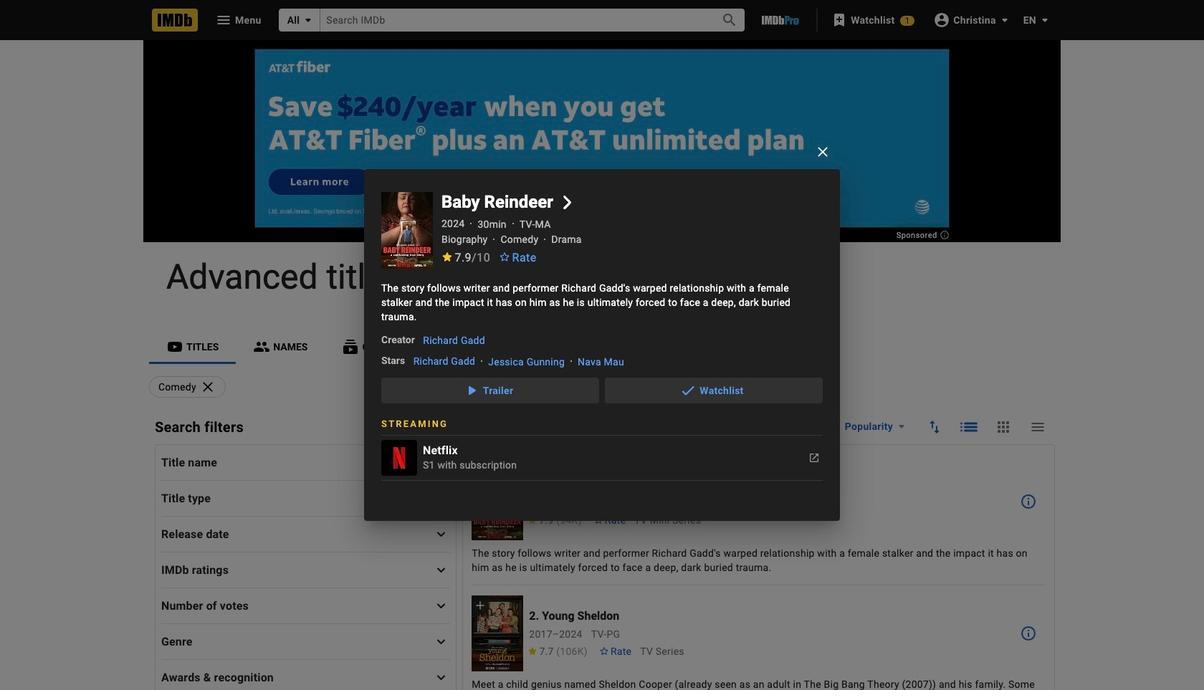 Task type: vqa. For each thing, say whether or not it's contained in the screenshot.
done image
yes



Task type: locate. For each thing, give the bounding box(es) containing it.
chevron right inline image
[[561, 196, 574, 210]]

main content
[[0, 40, 1205, 691]]

None search field
[[279, 9, 745, 32]]

close prompt image
[[815, 144, 832, 161]]

star inline image
[[442, 252, 453, 262]]

dialog
[[0, 0, 1205, 691]]

group
[[382, 193, 433, 269]]



Task type: describe. For each thing, give the bounding box(es) containing it.
play arrow image
[[463, 382, 480, 399]]

netflix image
[[382, 440, 417, 476]]

baby reindeer image
[[382, 193, 433, 269]]

star border inline image
[[499, 252, 511, 262]]

submit search image
[[721, 12, 738, 29]]

launch image
[[806, 450, 823, 467]]

done image
[[680, 382, 697, 399]]

arrow drop down image
[[300, 11, 317, 29]]



